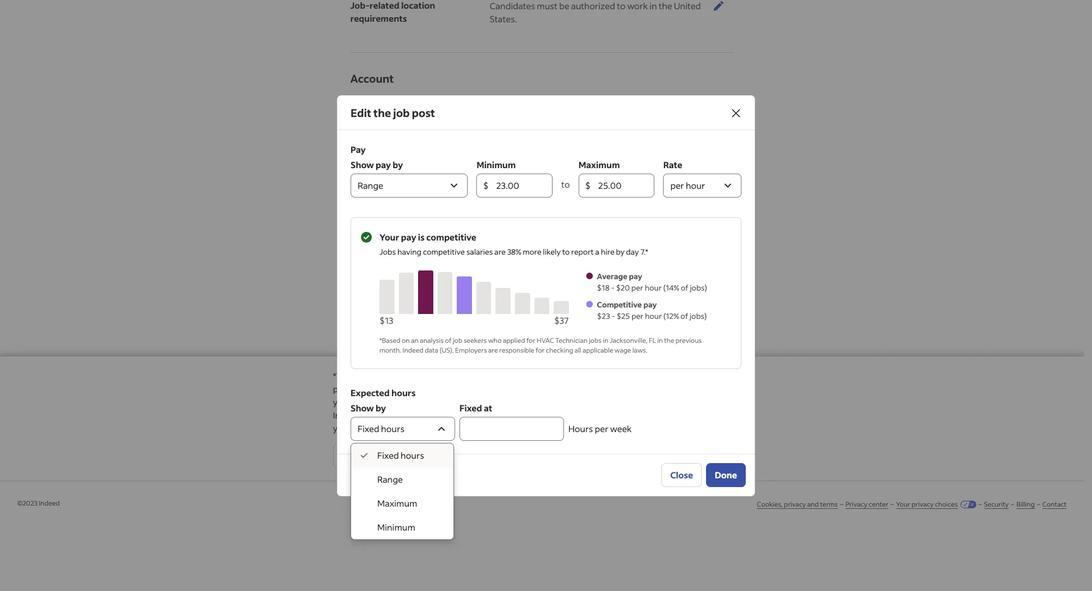 Task type: describe. For each thing, give the bounding box(es) containing it.
indeed inside *based on an analysis of job seekers who applied for hvac technician jobs in jacksonville, fl in the previous month. indeed data (us). employers are responsible for checking all applicable wage laws.
[[403, 346, 424, 354]]

range button
[[351, 174, 468, 197]]

your for your company name
[[351, 158, 370, 169]]

privacy center link
[[846, 501, 889, 509]]

with
[[731, 397, 749, 408]]

the right edit
[[374, 105, 391, 120]]

minimum inside show by "list box"
[[378, 522, 416, 533]]

day
[[627, 247, 639, 257]]

and up decision
[[482, 410, 497, 421]]

not
[[627, 370, 641, 382]]

privacy policy link
[[425, 410, 480, 422]]

have inside "*the numbers provided are estimates based on past performance and do not guarantee future performance. by selecting confirm, you agree that you have reviewed and edited this job post to reflect your requirements, and that this job will be posted and applications will be processed in accordance with indeed's"
[[552, 384, 572, 395]]

user's
[[570, 423, 594, 434]]

2 – from the left
[[891, 501, 894, 509]]

1 to 49
[[490, 187, 516, 199]]

edit the job post
[[351, 105, 435, 120]]

authorized
[[571, 0, 616, 11]]

per down the consent
[[595, 423, 609, 434]]

contact link
[[1043, 501, 1067, 509]]

having
[[398, 247, 422, 257]]

0 horizontal spatial by
[[376, 402, 386, 414]]

informing
[[661, 410, 701, 421]]

indeed right 'about' in the top of the page
[[442, 216, 470, 227]]

$18
[[597, 282, 610, 293]]

an
[[411, 336, 419, 345]]

$13
[[380, 315, 394, 326]]

made
[[447, 423, 470, 434]]

minimum inside edit the job post dialog
[[477, 159, 516, 170]]

49
[[506, 187, 516, 199]]

0 horizontal spatial this
[[447, 397, 462, 408]]

2 horizontal spatial be
[[618, 397, 628, 408]]

back
[[359, 450, 379, 461]]

range inside show by "list box"
[[378, 474, 403, 485]]

need
[[480, 278, 499, 288]]

checking
[[546, 346, 574, 354]]

technician
[[556, 336, 588, 345]]

the inside . you consent to indeed informing a user that you have opened, viewed or made a decision regarding the user's application.
[[555, 423, 568, 434]]

in right jobs
[[603, 336, 609, 345]]

1 will from the left
[[478, 397, 492, 408]]

you right how
[[372, 216, 387, 227]]

. you consent to indeed informing a user that you have opened, viewed or made a decision regarding the user's application.
[[333, 410, 745, 434]]

security link
[[985, 501, 1009, 509]]

hours
[[569, 423, 593, 434]]

*the numbers provided are estimates based on past performance and do not guarantee future performance. by selecting confirm, you agree that you have reviewed and edited this job post to reflect your requirements, and that this job will be posted and applications will be processed in accordance with indeed's
[[333, 370, 749, 421]]

of inside *based on an analysis of job seekers who applied for hvac technician jobs in jacksonville, fl in the previous month. indeed data (us). employers are responsible for checking all applicable wage laws.
[[445, 336, 452, 345]]

per inside competitive pay $23 - $25 per hour (12% of jobs)
[[632, 311, 644, 321]]

the inside *based on an analysis of job seekers who applied for hvac technician jobs in jacksonville, fl in the previous month. indeed data (us). employers are responsible for checking all applicable wage laws.
[[665, 336, 675, 345]]

processed
[[630, 397, 672, 408]]

cookie policy link
[[369, 410, 422, 422]]

close
[[671, 469, 694, 481]]

preview
[[618, 450, 652, 461]]

of up regarding
[[526, 410, 534, 421]]

are up pay button
[[405, 278, 416, 288]]

company
[[372, 158, 411, 169]]

to inside "*the numbers provided are estimates based on past performance and do not guarantee future performance. by selecting confirm, you agree that you have reviewed and edited this job post to reflect your requirements, and that this job will be posted and applications will be processed in accordance with indeed's"
[[707, 384, 716, 395]]

in right fl
[[658, 336, 663, 345]]

are inside your pay is competitive jobs having competitive salaries are 38% more likely to report a hire by day 7.*
[[495, 247, 506, 257]]

1 vertical spatial competitive
[[423, 247, 465, 257]]

(14%
[[664, 282, 680, 293]]

2 vertical spatial a
[[472, 423, 476, 434]]

fl
[[649, 336, 656, 345]]

cookies, privacy and terms – privacy center –
[[757, 501, 894, 509]]

job inside *based on an analysis of job seekers who applied for hvac technician jobs in jacksonville, fl in the previous month. indeed data (us). employers are responsible for checking all applicable wage laws.
[[453, 336, 463, 345]]

per hour
[[671, 179, 706, 191]]

hours inside popup button
[[381, 423, 405, 434]]

hot
[[503, 159, 518, 170]]

2 horizontal spatial a
[[702, 410, 707, 421]]

pay for competitive
[[644, 299, 657, 310]]

show pay by
[[351, 159, 403, 170]]

indeed right ©2023
[[39, 500, 60, 508]]

types
[[462, 303, 482, 313]]

pay for your
[[401, 231, 417, 243]]

jobs
[[380, 247, 396, 257]]

provided
[[392, 370, 428, 382]]

terms
[[499, 410, 524, 421]]

pay for pay
[[351, 144, 366, 155]]

Fixed at field
[[460, 417, 564, 441]]

all
[[575, 346, 582, 354]]

and down do
[[612, 384, 627, 395]]

united
[[674, 0, 701, 11]]

$23
[[597, 311, 610, 321]]

at
[[484, 402, 493, 414]]

have inside . you consent to indeed informing a user that you have opened, viewed or made a decision regarding the user's application.
[[350, 423, 369, 434]]

billing
[[1017, 501, 1035, 509]]

edit contact element
[[481, 95, 734, 120]]

- for $25
[[612, 311, 615, 321]]

1 – from the left
[[841, 501, 844, 509]]

supplemental
[[395, 303, 445, 313]]

requirements,
[[353, 397, 410, 408]]

jobs
[[589, 336, 602, 345]]

seekers
[[464, 336, 487, 345]]

done button
[[707, 463, 746, 487]]

benefits button
[[395, 314, 425, 325]]

0 vertical spatial this
[[656, 384, 671, 395]]

in inside candidates must be authorized to work in the united states.
[[650, 0, 657, 11]]

and up service
[[535, 397, 551, 408]]

cookies, privacy and terms link
[[757, 501, 838, 509]]

jobs) for competitive pay $23 - $25 per hour (12% of jobs)
[[690, 311, 707, 321]]

preview button
[[610, 444, 678, 468]]

605
[[501, 130, 517, 141]]

application.
[[595, 423, 642, 434]]

0 vertical spatial for
[[527, 336, 536, 345]]

job up cookie policy , privacy policy and terms of service
[[464, 397, 476, 408]]

1 vertical spatial for
[[536, 346, 545, 354]]

based
[[485, 370, 510, 382]]

of inside competitive pay $23 - $25 per hour (12% of jobs)
[[681, 311, 689, 321]]

hour inside popup button
[[686, 179, 706, 191]]

*based
[[380, 336, 401, 345]]

performance.
[[333, 384, 388, 395]]

regarding
[[513, 423, 553, 434]]

show for expected hours
[[351, 402, 374, 414]]

your inside "*the numbers provided are estimates based on past performance and do not guarantee future performance. by selecting confirm, you agree that you have reviewed and edited this job post to reflect your requirements, and that this job will be posted and applications will be processed in accordance with indeed's"
[[333, 397, 352, 408]]

terms of service link
[[499, 410, 565, 422]]

location
[[401, 0, 435, 11]]

competitive pay $23 - $25 per hour (12% of jobs)
[[597, 299, 707, 321]]

posted
[[505, 397, 533, 408]]

is
[[418, 231, 425, 243]]

the inside candidates must be authorized to work in the united states.
[[659, 0, 673, 11]]

$20
[[616, 282, 630, 293]]

cookies,
[[757, 501, 783, 509]]

jacksonville,
[[610, 336, 648, 345]]

1 vertical spatial contact
[[1043, 501, 1067, 509]]

and left terms
[[808, 501, 819, 509]]

terms
[[821, 501, 838, 509]]

number
[[379, 129, 412, 141]]

jobs) for average pay $18 - $20 per hour (14% of jobs)
[[690, 282, 708, 293]]

job-related location requirements
[[351, 0, 435, 24]]

in inside "*the numbers provided are estimates based on past performance and do not guarantee future performance. by selecting confirm, you agree that you have reviewed and edited this job post to reflect your requirements, and that this job will be posted and applications will be processed in accordance with indeed's"
[[673, 397, 681, 408]]

there are items above that need your attention to continue.
[[382, 278, 598, 288]]

pay for show
[[376, 159, 391, 170]]

likely
[[543, 247, 561, 257]]

4 – from the left
[[1012, 501, 1015, 509]]

to inside candidates must be authorized to work in the united states.
[[617, 0, 626, 11]]

candidates
[[490, 0, 536, 11]]

fixed hours option
[[351, 444, 454, 468]]

indeed inside . you consent to indeed informing a user that you have opened, viewed or made a decision regarding the user's application.
[[631, 410, 659, 421]]

viewed
[[406, 423, 435, 434]]

states.
[[490, 13, 517, 25]]

applied
[[503, 336, 525, 345]]

hour for competitive pay
[[645, 311, 662, 321]]

hours inside option
[[401, 450, 424, 461]]

how
[[351, 216, 370, 227]]

edit the job post dialog
[[337, 95, 756, 497]]

privacy for and
[[785, 501, 807, 509]]



Task type: locate. For each thing, give the bounding box(es) containing it.
0 vertical spatial maximum
[[579, 159, 620, 170]]

fixed hours down cookie at the left
[[358, 423, 405, 434]]

pay inside pay supplemental pay types benefits
[[395, 291, 408, 302]]

indeed's
[[333, 410, 367, 421]]

0 vertical spatial minimum
[[477, 159, 516, 170]]

0 horizontal spatial minimum
[[378, 522, 416, 533]]

are
[[495, 247, 506, 257], [405, 278, 416, 288], [489, 346, 498, 354], [430, 370, 443, 382]]

0 horizontal spatial privacy
[[785, 501, 807, 509]]

1 policy from the left
[[399, 410, 422, 421]]

competitive down is on the left top of page
[[423, 247, 465, 257]]

will up the consent
[[603, 397, 616, 408]]

– right center
[[891, 501, 894, 509]]

edit how you heard about indeed image
[[712, 216, 725, 229]]

policy up "made"
[[456, 410, 480, 421]]

post inside "*the numbers provided are estimates based on past performance and do not guarantee future performance. by selecting confirm, you agree that you have reviewed and edited this job post to reflect your requirements, and that this job will be posted and applications will be processed in accordance with indeed's"
[[687, 384, 705, 395]]

1 horizontal spatial be
[[560, 0, 570, 11]]

©2023 indeed
[[17, 500, 60, 508]]

heard
[[389, 216, 413, 227]]

1 vertical spatial minimum
[[378, 522, 416, 533]]

by inside your pay is competitive jobs having competitive salaries are 38% more likely to report a hire by day 7.*
[[616, 247, 625, 257]]

hire
[[601, 247, 615, 257]]

0 vertical spatial post
[[412, 105, 435, 120]]

that left need
[[464, 278, 479, 288]]

pay up $20
[[629, 271, 643, 281]]

to right 'minimum' field
[[562, 178, 570, 190]]

- for $20
[[611, 282, 615, 293]]

a left user
[[702, 410, 707, 421]]

work
[[628, 0, 648, 11]]

0 horizontal spatial be
[[493, 397, 504, 408]]

2 vertical spatial your
[[897, 501, 911, 509]]

2 vertical spatial hour
[[645, 311, 662, 321]]

the left united
[[659, 0, 673, 11]]

to inside . you consent to indeed informing a user that you have opened, viewed or made a decision regarding the user's application.
[[621, 410, 629, 421]]

per inside popup button
[[671, 179, 685, 191]]

per right $20
[[632, 282, 644, 293]]

post inside dialog
[[412, 105, 435, 120]]

fixed at
[[460, 402, 493, 414]]

a left hire at right
[[596, 247, 600, 257]]

numbers
[[354, 370, 390, 382]]

decision
[[478, 423, 512, 434]]

Minimum field
[[496, 174, 546, 197]]

$37
[[555, 315, 569, 326]]

2 privacy from the left
[[912, 501, 934, 509]]

2 policy from the left
[[456, 410, 480, 421]]

pay for average
[[629, 271, 643, 281]]

data
[[425, 346, 439, 354]]

0 vertical spatial your
[[500, 278, 517, 288]]

icy hot ac repair
[[490, 159, 559, 170]]

be right at
[[493, 397, 504, 408]]

in
[[650, 0, 657, 11], [603, 336, 609, 345], [658, 336, 663, 345], [673, 397, 681, 408]]

maximum down fixed hours option
[[378, 498, 418, 509]]

show down phone
[[351, 159, 374, 170]]

rate
[[664, 159, 683, 170]]

1 vertical spatial jobs)
[[690, 311, 707, 321]]

that down 'with'
[[728, 410, 745, 421]]

3 – from the left
[[979, 501, 982, 509]]

- right $23
[[612, 311, 615, 321]]

on left 'past'
[[511, 370, 522, 382]]

a inside your pay is competitive jobs having competitive salaries are 38% more likely to report a hire by day 7.*
[[596, 247, 600, 257]]

0 vertical spatial contact
[[351, 100, 384, 112]]

for left hvac
[[527, 336, 536, 345]]

you up at
[[475, 384, 490, 395]]

are up "selecting"
[[430, 370, 443, 382]]

you inside . you consent to indeed informing a user that you have opened, viewed or made a decision regarding the user's application.
[[333, 423, 348, 434]]

related
[[370, 0, 400, 11]]

security – billing – contact
[[985, 501, 1067, 509]]

report
[[572, 247, 594, 257]]

1 vertical spatial pay
[[395, 291, 408, 302]]

on inside *based on an analysis of job seekers who applied for hvac technician jobs in jacksonville, fl in the previous month. indeed data (us). employers are responsible for checking all applicable wage laws.
[[402, 336, 410, 345]]

0 horizontal spatial a
[[472, 423, 476, 434]]

your for your pay is competitive jobs having competitive salaries are 38% more likely to report a hire by day 7.*
[[380, 231, 399, 243]]

hour for average pay
[[645, 282, 662, 293]]

you down indeed's
[[333, 423, 348, 434]]

0 vertical spatial by
[[393, 159, 403, 170]]

privacy left center
[[846, 501, 868, 509]]

contact
[[351, 100, 384, 112], [1043, 501, 1067, 509]]

per right $25 at bottom right
[[632, 311, 644, 321]]

jobs) up previous
[[690, 311, 707, 321]]

0 horizontal spatial will
[[478, 397, 492, 408]]

fixed down cookie at the left
[[358, 423, 380, 434]]

2 show from the top
[[351, 402, 374, 414]]

maximum
[[579, 159, 620, 170], [378, 498, 418, 509]]

your for your privacy choices
[[897, 501, 911, 509]]

1 vertical spatial on
[[511, 370, 522, 382]]

$ left 1 on the top of the page
[[483, 179, 489, 191]]

0 vertical spatial -
[[611, 282, 615, 293]]

estimates
[[444, 370, 483, 382]]

$ left maximum field
[[585, 179, 591, 191]]

and
[[597, 370, 613, 382], [612, 384, 627, 395], [412, 397, 427, 408], [535, 397, 551, 408], [482, 410, 497, 421], [808, 501, 819, 509]]

hour inside competitive pay $23 - $25 per hour (12% of jobs)
[[645, 311, 662, 321]]

1 horizontal spatial your
[[380, 231, 399, 243]]

0 horizontal spatial $
[[483, 179, 489, 191]]

continue.
[[564, 278, 598, 288]]

of right (14%
[[681, 282, 689, 293]]

have down indeed's
[[350, 423, 369, 434]]

show by list box
[[351, 444, 454, 540]]

to left continue.
[[555, 278, 562, 288]]

pay supplemental pay types benefits
[[395, 291, 482, 325]]

per inside average pay $18 - $20 per hour (14% of jobs)
[[632, 282, 644, 293]]

1 horizontal spatial by
[[393, 159, 403, 170]]

range inside popup button
[[358, 179, 384, 191]]

job up (us).
[[453, 336, 463, 345]]

edit job-related location requirements element
[[481, 0, 734, 31]]

0 vertical spatial on
[[402, 336, 410, 345]]

are left 38%
[[495, 247, 506, 257]]

0 horizontal spatial contact
[[351, 100, 384, 112]]

items
[[418, 278, 438, 288]]

1 vertical spatial your
[[333, 397, 352, 408]]

privacy
[[425, 410, 455, 421], [846, 501, 868, 509]]

pay down average pay $18 - $20 per hour (14% of jobs)
[[644, 299, 657, 310]]

pay inside competitive pay $23 - $25 per hour (12% of jobs)
[[644, 299, 657, 310]]

benefits
[[395, 314, 425, 325]]

0 vertical spatial a
[[596, 247, 600, 257]]

cookie
[[369, 410, 397, 421]]

jobs) right (14%
[[690, 282, 708, 293]]

consent
[[586, 410, 619, 421]]

post up the name
[[412, 105, 435, 120]]

1 horizontal spatial policy
[[456, 410, 480, 421]]

1 horizontal spatial have
[[552, 384, 572, 395]]

0 horizontal spatial have
[[350, 423, 369, 434]]

1 horizontal spatial on
[[511, 370, 522, 382]]

above
[[440, 278, 462, 288]]

you
[[372, 216, 387, 227], [475, 384, 490, 395], [535, 384, 550, 395], [333, 423, 348, 434]]

your up the jobs
[[380, 231, 399, 243]]

edit employees element
[[481, 182, 734, 206]]

that up "posted" at the bottom left
[[517, 384, 534, 395]]

competitive
[[597, 299, 642, 310]]

0 vertical spatial show
[[351, 159, 374, 170]]

are down who
[[489, 346, 498, 354]]

$ for minimum
[[483, 179, 489, 191]]

2 $ from the left
[[585, 179, 591, 191]]

a
[[596, 247, 600, 257], [702, 410, 707, 421], [472, 423, 476, 434]]

billboard
[[490, 216, 526, 228]]

on left an on the bottom left
[[402, 336, 410, 345]]

1 vertical spatial range
[[378, 474, 403, 485]]

jobs) inside competitive pay $23 - $25 per hour (12% of jobs)
[[690, 311, 707, 321]]

of right (12%
[[681, 311, 689, 321]]

0 horizontal spatial privacy
[[425, 410, 455, 421]]

by
[[393, 159, 403, 170], [616, 247, 625, 257], [376, 402, 386, 414]]

1 vertical spatial by
[[616, 247, 625, 257]]

edit phone number element
[[481, 124, 734, 149]]

that inside . you consent to indeed informing a user that you have opened, viewed or made a decision regarding the user's application.
[[728, 410, 745, 421]]

about
[[415, 216, 440, 227]]

– right terms
[[841, 501, 844, 509]]

1 horizontal spatial maximum
[[579, 159, 620, 170]]

by down expected hours
[[376, 402, 386, 414]]

pay inside pay supplemental pay types benefits
[[447, 303, 460, 313]]

that up privacy policy link
[[429, 397, 445, 408]]

be right must
[[560, 0, 570, 11]]

hours down provided
[[392, 387, 416, 398]]

0 horizontal spatial pay
[[351, 144, 366, 155]]

applications
[[552, 397, 601, 408]]

range down show pay by
[[358, 179, 384, 191]]

edit employees image
[[712, 187, 725, 200]]

1 horizontal spatial a
[[596, 247, 600, 257]]

your privacy choices link
[[897, 501, 959, 509]]

– left the billing
[[1012, 501, 1015, 509]]

of
[[681, 282, 689, 293], [681, 311, 689, 321], [445, 336, 452, 345], [526, 410, 534, 421]]

account
[[351, 71, 394, 86]]

2 vertical spatial hours
[[401, 450, 424, 461]]

range
[[358, 179, 384, 191], [378, 474, 403, 485]]

1 vertical spatial privacy
[[846, 501, 868, 509]]

minimum
[[477, 159, 516, 170], [378, 522, 416, 533]]

requirements
[[351, 13, 407, 24]]

who
[[488, 336, 502, 345]]

future
[[686, 370, 711, 382]]

your up indeed's
[[333, 397, 352, 408]]

fixed hours inside popup button
[[358, 423, 405, 434]]

0 vertical spatial pay
[[351, 144, 366, 155]]

policy up viewed
[[399, 410, 422, 421]]

1 vertical spatial have
[[350, 423, 369, 434]]

to inside your pay is competitive jobs having competitive salaries are 38% more likely to report a hire by day 7.*
[[563, 247, 570, 257]]

opened,
[[371, 423, 404, 434]]

will up cookie policy , privacy policy and terms of service
[[478, 397, 492, 408]]

fixed hours down the fixed hours popup button
[[378, 450, 424, 461]]

expected
[[351, 387, 390, 398]]

0 vertical spatial range
[[358, 179, 384, 191]]

hour inside average pay $18 - $20 per hour (14% of jobs)
[[645, 282, 662, 293]]

job down 'guarantee'
[[673, 384, 686, 395]]

privacy for choices
[[912, 501, 934, 509]]

0 vertical spatial fixed hours
[[358, 423, 405, 434]]

fixed inside the fixed hours popup button
[[358, 423, 380, 434]]

1 vertical spatial hour
[[645, 282, 662, 293]]

2 vertical spatial fixed
[[378, 450, 399, 461]]

pay inside edit the job post dialog
[[351, 144, 366, 155]]

service
[[536, 410, 565, 421]]

©2023
[[17, 500, 38, 508]]

privacy left choices
[[912, 501, 934, 509]]

0 horizontal spatial policy
[[399, 410, 422, 421]]

back button
[[333, 444, 388, 468]]

fixed hours inside option
[[378, 450, 424, 461]]

1 horizontal spatial will
[[603, 397, 616, 408]]

contact down the account
[[351, 100, 384, 112]]

1 horizontal spatial post
[[687, 384, 705, 395]]

your inside your pay is competitive jobs having competitive salaries are 38% more likely to report a hire by day 7.*
[[380, 231, 399, 243]]

1 horizontal spatial pay
[[395, 291, 408, 302]]

- inside competitive pay $23 - $25 per hour (12% of jobs)
[[612, 311, 615, 321]]

0 horizontal spatial post
[[412, 105, 435, 120]]

hour left (14%
[[645, 282, 662, 293]]

0 horizontal spatial your
[[333, 397, 352, 408]]

contact right the billing
[[1043, 501, 1067, 509]]

2 will from the left
[[603, 397, 616, 408]]

month.
[[380, 346, 402, 354]]

0 vertical spatial have
[[552, 384, 572, 395]]

pay inside average pay $18 - $20 per hour (14% of jobs)
[[629, 271, 643, 281]]

Maximum field
[[599, 174, 648, 197]]

edit phone number image
[[712, 129, 725, 142]]

hours down viewed
[[401, 450, 424, 461]]

*based on an analysis of job seekers who applied for hvac technician jobs in jacksonville, fl in the previous month. indeed data (us). employers are responsible for checking all applicable wage laws.
[[380, 336, 702, 354]]

confirm button
[[682, 444, 751, 468]]

hvac
[[537, 336, 554, 345]]

maximum down edit phone number element on the top of page
[[579, 159, 620, 170]]

1 vertical spatial a
[[702, 410, 707, 421]]

0 horizontal spatial on
[[402, 336, 410, 345]]

have down performance
[[552, 384, 572, 395]]

are inside *based on an analysis of job seekers who applied for hvac technician jobs in jacksonville, fl in the previous month. indeed data (us). employers are responsible for checking all applicable wage laws.
[[489, 346, 498, 354]]

0 horizontal spatial maximum
[[378, 498, 418, 509]]

a down cookie policy , privacy policy and terms of service
[[472, 423, 476, 434]]

to inside edit employees element
[[495, 187, 504, 199]]

indeed down the processed
[[631, 410, 659, 421]]

previous
[[676, 336, 702, 345]]

to right 1 on the top of the page
[[495, 187, 504, 199]]

job
[[393, 105, 410, 120], [453, 336, 463, 345], [673, 384, 686, 395], [464, 397, 476, 408]]

0 vertical spatial jobs)
[[690, 282, 708, 293]]

pay button
[[395, 291, 408, 302]]

0 vertical spatial your
[[351, 158, 370, 169]]

pay down phone
[[351, 144, 366, 155]]

- right '$18' on the top of the page
[[611, 282, 615, 293]]

jobs) inside average pay $18 - $20 per hour (14% of jobs)
[[690, 282, 708, 293]]

1 vertical spatial this
[[447, 397, 462, 408]]

0 vertical spatial hours
[[392, 387, 416, 398]]

your right center
[[897, 501, 911, 509]]

center
[[869, 501, 889, 509]]

1 privacy from the left
[[785, 501, 807, 509]]

– left security at right bottom
[[979, 501, 982, 509]]

user
[[709, 410, 726, 421]]

fixed inside fixed hours option
[[378, 450, 399, 461]]

wage
[[615, 346, 632, 354]]

1 vertical spatial your
[[380, 231, 399, 243]]

hour left edit employees image
[[686, 179, 706, 191]]

job up number
[[393, 105, 410, 120]]

pay inside your pay is competitive jobs having competitive salaries are 38% more likely to report a hire by day 7.*
[[401, 231, 417, 243]]

1 vertical spatial hours
[[381, 423, 405, 434]]

be
[[560, 0, 570, 11], [493, 397, 504, 408], [618, 397, 628, 408]]

by left day
[[616, 247, 625, 257]]

phone
[[351, 129, 377, 141]]

and left do
[[597, 370, 613, 382]]

2 vertical spatial by
[[376, 402, 386, 414]]

edit job-related location requirements image
[[712, 0, 725, 13]]

- inside average pay $18 - $20 per hour (14% of jobs)
[[611, 282, 615, 293]]

of inside average pay $18 - $20 per hour (14% of jobs)
[[681, 282, 689, 293]]

(us).
[[440, 346, 454, 354]]

be inside candidates must be authorized to work in the united states.
[[560, 0, 570, 11]]

your down phone
[[351, 158, 370, 169]]

you
[[569, 410, 584, 421]]

on inside "*the numbers provided are estimates based on past performance and do not guarantee future performance. by selecting confirm, you agree that you have reviewed and edited this job post to reflect your requirements, and that this job will be posted and applications will be processed in accordance with indeed's"
[[511, 370, 522, 382]]

jobs)
[[690, 282, 708, 293], [690, 311, 707, 321]]

1 $ from the left
[[483, 179, 489, 191]]

have
[[552, 384, 572, 395], [350, 423, 369, 434]]

1 horizontal spatial this
[[656, 384, 671, 395]]

1 horizontal spatial privacy
[[912, 501, 934, 509]]

0 vertical spatial privacy
[[425, 410, 455, 421]]

applicable
[[583, 346, 614, 354]]

of up (us).
[[445, 336, 452, 345]]

0 vertical spatial fixed
[[460, 402, 482, 414]]

you down 'past'
[[535, 384, 550, 395]]

$ for maximum
[[585, 179, 591, 191]]

show for pay
[[351, 159, 374, 170]]

range down fixed hours option
[[378, 474, 403, 485]]

to up week
[[621, 410, 629, 421]]

edit
[[351, 105, 372, 120]]

maximum inside show by "list box"
[[378, 498, 418, 509]]

$25
[[617, 311, 630, 321]]

privacy up 'or'
[[425, 410, 455, 421]]

1 horizontal spatial $
[[585, 179, 591, 191]]

+1 605 971 9337
[[490, 130, 553, 141]]

2 horizontal spatial by
[[616, 247, 625, 257]]

0 horizontal spatial your
[[351, 158, 370, 169]]

1 horizontal spatial your
[[500, 278, 517, 288]]

1 horizontal spatial contact
[[1043, 501, 1067, 509]]

show
[[351, 159, 374, 170], [351, 402, 374, 414]]

1 horizontal spatial privacy
[[846, 501, 868, 509]]

pay down "there"
[[395, 291, 408, 302]]

maximum inside edit the job post dialog
[[579, 159, 620, 170]]

1 vertical spatial post
[[687, 384, 705, 395]]

per down rate in the right top of the page
[[671, 179, 685, 191]]

5 – from the left
[[1038, 501, 1041, 509]]

that
[[464, 278, 479, 288], [517, 384, 534, 395], [429, 397, 445, 408], [728, 410, 745, 421]]

0 vertical spatial hour
[[686, 179, 706, 191]]

1 vertical spatial maximum
[[378, 498, 418, 509]]

1 show from the top
[[351, 159, 374, 170]]

1 vertical spatial show
[[351, 402, 374, 414]]

reflect
[[717, 384, 744, 395]]

1 vertical spatial -
[[612, 311, 615, 321]]

your pay is competitive jobs having competitive salaries are 38% more likely to report a hire by day 7.*
[[380, 231, 649, 257]]

to right likely
[[563, 247, 570, 257]]

in right work
[[650, 0, 657, 11]]

to up accordance
[[707, 384, 716, 395]]

–
[[841, 501, 844, 509], [891, 501, 894, 509], [979, 501, 982, 509], [1012, 501, 1015, 509], [1038, 501, 1041, 509]]

close image
[[730, 107, 743, 120]]

attention
[[519, 278, 553, 288]]

show down expected
[[351, 402, 374, 414]]

post down the future
[[687, 384, 705, 395]]

1 horizontal spatial minimum
[[477, 159, 516, 170]]

-
[[611, 282, 615, 293], [612, 311, 615, 321]]

competitive down 'about' in the top of the page
[[427, 231, 477, 243]]

and down "selecting"
[[412, 397, 427, 408]]

0 vertical spatial competitive
[[427, 231, 477, 243]]

pay left is on the left top of page
[[401, 231, 417, 243]]

pay for pay supplemental pay types benefits
[[395, 291, 408, 302]]

pay down phone number
[[376, 159, 391, 170]]

the down .
[[555, 423, 568, 434]]

edit how you heard about indeed element
[[481, 211, 734, 235]]

are inside "*the numbers provided are estimates based on past performance and do not guarantee future performance. by selecting confirm, you agree that you have reviewed and edited this job post to reflect your requirements, and that this job will be posted and applications will be processed in accordance with indeed's"
[[430, 370, 443, 382]]

edited
[[629, 384, 655, 395]]

your right need
[[500, 278, 517, 288]]

1 vertical spatial fixed hours
[[378, 450, 424, 461]]

1 vertical spatial fixed
[[358, 423, 380, 434]]

salaries
[[467, 247, 493, 257]]

2 horizontal spatial your
[[897, 501, 911, 509]]

laws.
[[633, 346, 648, 354]]

done
[[715, 469, 738, 481]]

hours per week
[[569, 423, 632, 434]]

hours
[[392, 387, 416, 398], [381, 423, 405, 434], [401, 450, 424, 461]]

to
[[617, 0, 626, 11], [562, 178, 570, 190], [495, 187, 504, 199], [563, 247, 570, 257], [555, 278, 562, 288], [707, 384, 716, 395], [621, 410, 629, 421]]



Task type: vqa. For each thing, say whether or not it's contained in the screenshot.
topmost the Contact
yes



